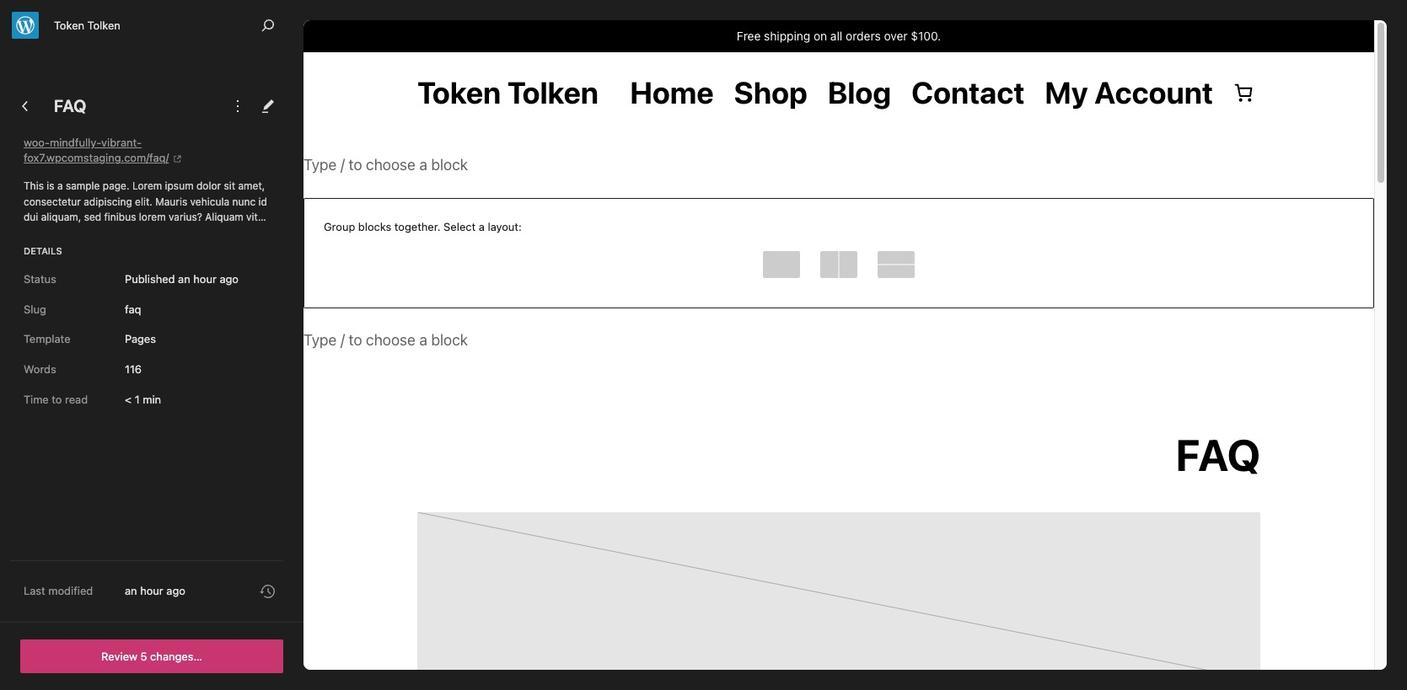 Task type: describe. For each thing, give the bounding box(es) containing it.
tolken
[[87, 18, 120, 32]]

site icon image
[[12, 11, 39, 38]]

open command palette image
[[258, 15, 278, 35]]

token
[[54, 18, 84, 32]]

< 1 min
[[125, 392, 161, 406]]

time
[[24, 392, 49, 406]]

5
[[140, 650, 147, 663]]

an
[[125, 584, 137, 598]]

actions image
[[228, 96, 248, 116]]

an hour ago
[[125, 584, 185, 598]]

edit image
[[258, 96, 278, 116]]

<
[[125, 392, 132, 406]]

words
[[24, 362, 56, 376]]

review
[[101, 650, 137, 663]]

status
[[24, 272, 56, 286]]

woo-mindfully-vibrant- fox7.wpcomstaging.com/faq/ link
[[24, 135, 283, 166]]

time to read
[[24, 392, 88, 406]]

details
[[24, 245, 62, 256]]

last modified
[[24, 584, 93, 598]]

modified
[[48, 584, 93, 598]]

fox7.wpcomstaging.com/faq/
[[24, 151, 169, 165]]

published
[[125, 272, 178, 286]]



Task type: locate. For each thing, give the bounding box(es) containing it.
to
[[52, 392, 62, 406]]

token tolken
[[54, 18, 120, 32]]

faq
[[54, 96, 86, 115]]

template
[[24, 332, 70, 346]]

last
[[24, 584, 45, 598]]

review 5 changes…
[[101, 650, 202, 663]]

slug
[[24, 302, 46, 316]]

mindfully-
[[50, 136, 101, 149]]

woo-
[[24, 136, 50, 149]]

ago
[[166, 584, 185, 598]]

min
[[143, 392, 161, 406]]

vibrant-
[[101, 136, 142, 149]]

1
[[135, 392, 140, 406]]

changes…
[[150, 650, 202, 663]]

pages
[[125, 332, 156, 346]]

woo-mindfully-vibrant- fox7.wpcomstaging.com/faq/
[[24, 136, 169, 165]]

back image
[[15, 96, 35, 116]]

read
[[65, 392, 88, 406]]

review 5 changes… button
[[20, 640, 283, 674]]

116
[[125, 362, 142, 376]]

hour
[[140, 584, 163, 598]]

faq
[[125, 302, 141, 316]]



Task type: vqa. For each thing, say whether or not it's contained in the screenshot.
Media LINK
no



